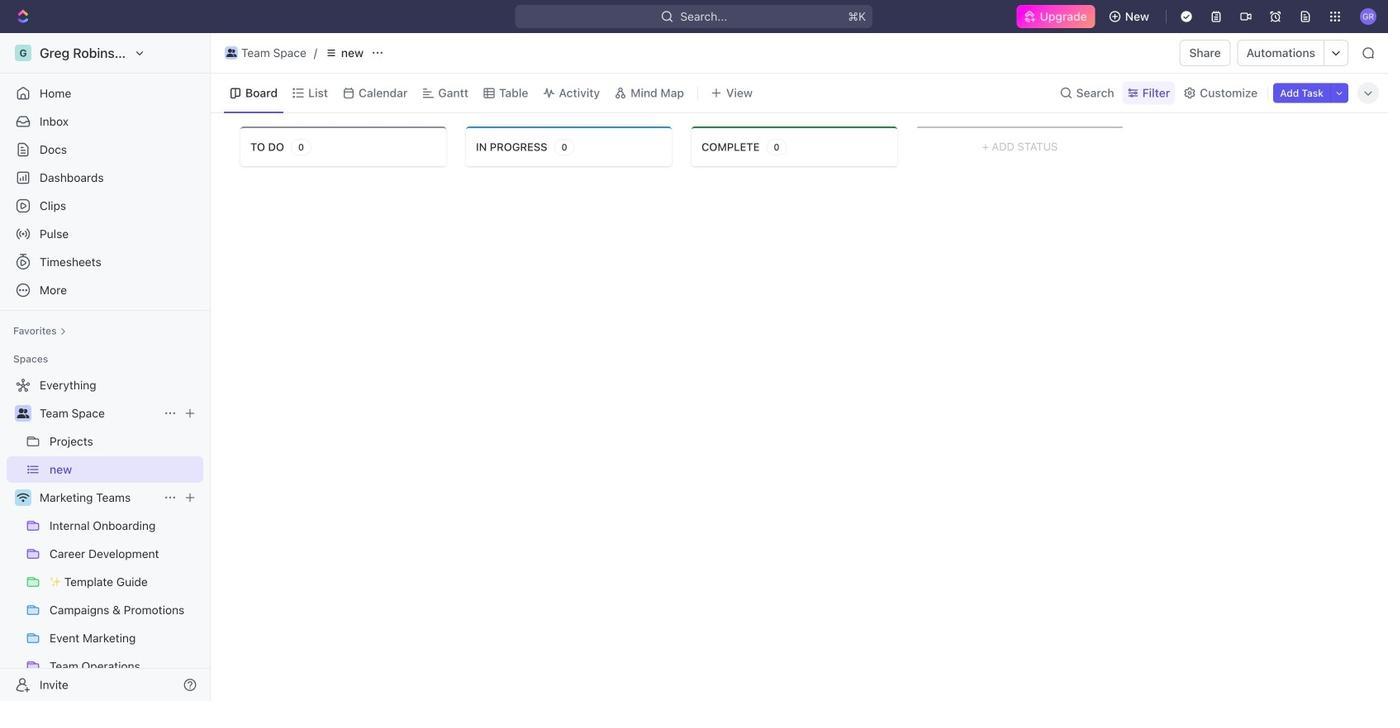 Task type: locate. For each thing, give the bounding box(es) containing it.
greg robinson's workspace, , element
[[15, 45, 31, 61]]

sidebar navigation
[[0, 33, 214, 701]]

tree
[[7, 372, 203, 701]]

wifi image
[[17, 493, 29, 503]]



Task type: describe. For each thing, give the bounding box(es) containing it.
user group image
[[17, 408, 29, 418]]

tree inside sidebar navigation
[[7, 372, 203, 701]]

user group image
[[226, 49, 237, 57]]



Task type: vqa. For each thing, say whether or not it's contained in the screenshot.
TREE
yes



